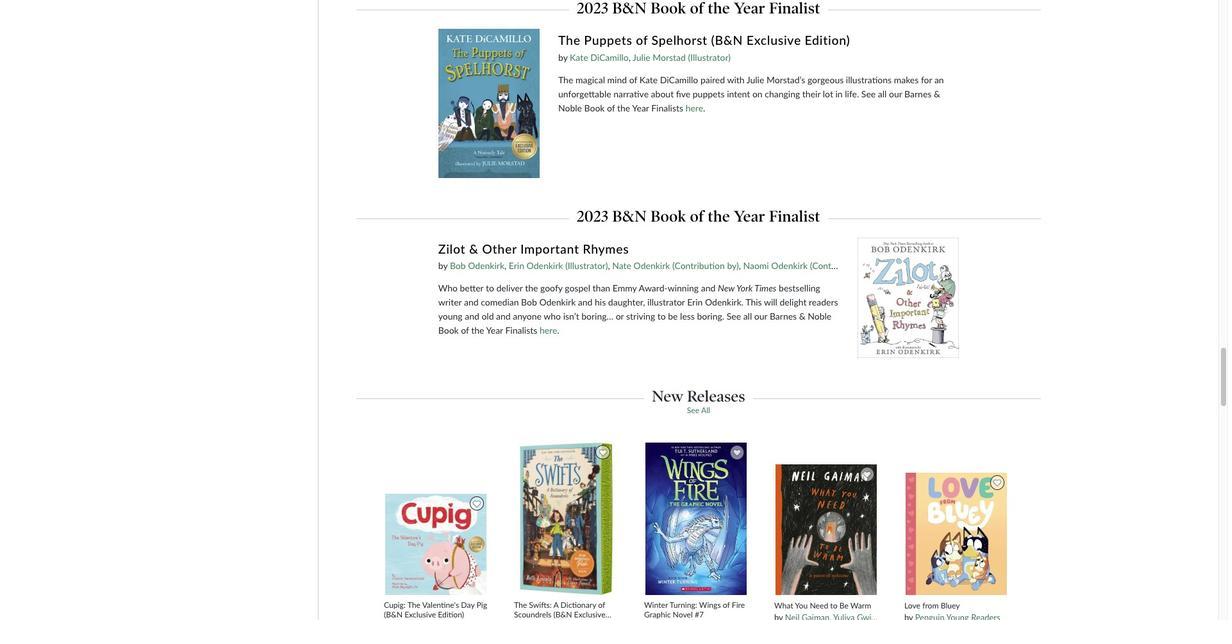 Task type: vqa. For each thing, say whether or not it's contained in the screenshot.
striving
yes



Task type: locate. For each thing, give the bounding box(es) containing it.
1 vertical spatial year
[[734, 207, 766, 226]]

,
[[629, 52, 631, 63], [505, 260, 507, 271], [608, 260, 610, 271], [739, 260, 741, 271], [877, 260, 879, 271]]

year down narrative
[[632, 102, 649, 113]]

the
[[618, 102, 631, 113], [708, 207, 730, 226], [525, 283, 538, 294], [472, 325, 485, 336]]

the inside bestselling writer and comedian bob odenkirk and his daughter, illustrator erin odenkirk. this will delight readers young and old and anyone who isn't boring… or striving to be less boring. see all our barnes & noble book of the year finalists
[[472, 325, 485, 336]]

0 horizontal spatial all
[[744, 311, 752, 322]]

and left 'old'
[[465, 311, 480, 322]]

book down young
[[438, 325, 459, 336]]

1 vertical spatial noble
[[808, 311, 832, 322]]

2 horizontal spatial to
[[831, 601, 838, 611]]

0 horizontal spatial our
[[755, 311, 768, 322]]

to
[[486, 283, 494, 294], [658, 311, 666, 322], [831, 601, 838, 611]]

makes
[[894, 74, 919, 85]]

0 horizontal spatial see
[[687, 406, 700, 416]]

0 vertical spatial noble
[[559, 102, 582, 113]]

1 vertical spatial (illustrator)
[[566, 260, 608, 271]]

(b&n
[[712, 33, 743, 48], [384, 611, 403, 620], [554, 611, 572, 620]]

book down 'unforgettable'
[[585, 102, 605, 113]]

deliver
[[497, 283, 523, 294]]

exclusive down dictionary
[[574, 611, 606, 620]]

0 vertical spatial julie
[[633, 52, 651, 63]]

1 horizontal spatial kate
[[640, 74, 658, 85]]

gospel
[[565, 283, 591, 294]]

0 vertical spatial here
[[686, 102, 704, 113]]

1 vertical spatial our
[[755, 311, 768, 322]]

barnes down delight
[[770, 311, 797, 322]]

2 vertical spatial see
[[687, 406, 700, 416]]

cupig: the valentine's day pig (b&n exclusive edition)
[[384, 601, 487, 620]]

of left "fire"
[[723, 601, 730, 610]]

new left 'releases'
[[652, 388, 684, 406]]

finalists down anyone
[[506, 325, 538, 336]]

.
[[704, 102, 706, 113], [557, 325, 560, 336]]

to inside bestselling writer and comedian bob odenkirk and his daughter, illustrator erin odenkirk. this will delight readers young and old and anyone who isn't boring… or striving to be less boring. see all our barnes & noble book of the year finalists
[[658, 311, 666, 322]]

0 horizontal spatial here link
[[540, 325, 557, 336]]

all down the this at the top right of page
[[744, 311, 752, 322]]

exclusive up morstad's
[[747, 33, 802, 48]]

year down 'old'
[[486, 325, 503, 336]]

of
[[636, 33, 648, 48], [630, 74, 638, 85], [607, 102, 615, 113], [690, 207, 704, 226], [461, 325, 469, 336], [598, 601, 605, 610], [723, 601, 730, 610]]

book right b&n
[[651, 207, 687, 226]]

a
[[554, 601, 559, 610]]

of right dictionary
[[598, 601, 605, 610]]

1 horizontal spatial erin
[[688, 297, 703, 308]]

nate
[[613, 260, 632, 271]]

1 vertical spatial julie
[[747, 74, 765, 85]]

and down "better"
[[464, 297, 479, 308]]

here link down who
[[540, 325, 557, 336]]

0 vertical spatial all
[[878, 88, 887, 99]]

finalists
[[652, 102, 684, 113], [506, 325, 538, 336]]

here link down five
[[686, 102, 704, 113]]

, inside the puppets of spelhorst (b&n exclusive edition) by kate dicamillo , julie morstad (illustrator)
[[629, 52, 631, 63]]

novel
[[673, 611, 693, 620]]

2 horizontal spatial see
[[862, 88, 876, 99]]

barnes
[[905, 88, 932, 99], [770, 311, 797, 322]]

erin up less
[[688, 297, 703, 308]]

julie left morstad
[[633, 52, 651, 63]]

(b&n inside the puppets of spelhorst (b&n exclusive edition) by kate dicamillo , julie morstad (illustrator)
[[712, 33, 743, 48]]

barnes down for
[[905, 88, 932, 99]]

book
[[585, 102, 605, 113], [651, 207, 687, 226], [438, 325, 459, 336]]

see inside new releases see all
[[687, 406, 700, 416]]

julie up on
[[747, 74, 765, 85]]

zilot & other important rhymes image
[[858, 238, 959, 359]]

& down an
[[934, 88, 941, 99]]

1 vertical spatial kate
[[640, 74, 658, 85]]

here .
[[686, 102, 706, 113], [540, 325, 560, 336]]

0 horizontal spatial new
[[652, 388, 684, 406]]

his
[[595, 297, 606, 308]]

the magical mind of kate dicamillo paired with julie morstad's gorgeous illustrations makes for an unforgettable narrative about five puppets intent on changing their lot in life. see all our barnes & noble book of the year finalists
[[559, 74, 944, 113]]

what you need to be warm image
[[775, 464, 878, 597]]

edition) inside 'cupig: the valentine's day pig (b&n exclusive edition)'
[[438, 611, 464, 620]]

year
[[632, 102, 649, 113], [734, 207, 766, 226], [486, 325, 503, 336]]

the inside the magical mind of kate dicamillo paired with julie morstad's gorgeous illustrations makes for an unforgettable narrative about five puppets intent on changing their lot in life. see all our barnes & noble book of the year finalists
[[618, 102, 631, 113]]

& inside bestselling writer and comedian bob odenkirk and his daughter, illustrator erin odenkirk. this will delight readers young and old and anyone who isn't boring… or striving to be less boring. see all our barnes & noble book of the year finalists
[[800, 311, 806, 322]]

(illustrator) up the gospel
[[566, 260, 608, 271]]

of right the puppets
[[636, 33, 648, 48]]

1 horizontal spatial edition)
[[514, 620, 540, 621]]

0 horizontal spatial year
[[486, 325, 503, 336]]

winter
[[644, 601, 668, 610]]

or
[[616, 311, 624, 322]]

1 vertical spatial to
[[658, 311, 666, 322]]

an
[[935, 74, 944, 85]]

0 horizontal spatial exclusive
[[405, 611, 436, 620]]

book inside bestselling writer and comedian bob odenkirk and his daughter, illustrator erin odenkirk. this will delight readers young and old and anyone who isn't boring… or striving to be less boring. see all our barnes & noble book of the year finalists
[[438, 325, 459, 336]]

0 horizontal spatial julie
[[633, 52, 651, 63]]

by left kate dicamillo link
[[559, 52, 568, 63]]

love from bluey
[[905, 601, 960, 611]]

1 vertical spatial see
[[727, 311, 741, 322]]

exclusive down valentine's
[[405, 611, 436, 620]]

exclusive inside the swifts: a dictionary of scoundrels (b&n exclusive edition)
[[574, 611, 606, 620]]

julie
[[633, 52, 651, 63], [747, 74, 765, 85]]

here down five
[[686, 102, 704, 113]]

0 horizontal spatial kate
[[570, 52, 589, 63]]

kate
[[570, 52, 589, 63], [640, 74, 658, 85]]

dicamillo up five
[[660, 74, 699, 85]]

2 horizontal spatial edition)
[[805, 33, 851, 48]]

0 horizontal spatial (illustrator)
[[566, 260, 608, 271]]

1 horizontal spatial here link
[[686, 102, 704, 113]]

& up bob odenkirk link
[[469, 242, 479, 256]]

of down narrative
[[607, 102, 615, 113]]

0 vertical spatial .
[[704, 102, 706, 113]]

erin up deliver
[[509, 260, 525, 271]]

noble inside bestselling writer and comedian bob odenkirk and his daughter, illustrator erin odenkirk. this will delight readers young and old and anyone who isn't boring… or striving to be less boring. see all our barnes & noble book of the year finalists
[[808, 311, 832, 322]]

all inside the magical mind of kate dicamillo paired with julie morstad's gorgeous illustrations makes for an unforgettable narrative about five puppets intent on changing their lot in life. see all our barnes & noble book of the year finalists
[[878, 88, 887, 99]]

1 vertical spatial erin
[[688, 297, 703, 308]]

2 vertical spatial to
[[831, 601, 838, 611]]

1 vertical spatial &
[[469, 242, 479, 256]]

here . down who
[[540, 325, 560, 336]]

&
[[934, 88, 941, 99], [469, 242, 479, 256], [800, 311, 806, 322]]

erin
[[509, 260, 525, 271], [688, 297, 703, 308]]

0 horizontal spatial (contribution
[[673, 260, 725, 271]]

unforgettable
[[559, 88, 612, 99]]

1 horizontal spatial (b&n
[[554, 611, 572, 620]]

bob down zilot
[[450, 260, 466, 271]]

1 horizontal spatial noble
[[808, 311, 832, 322]]

noble down readers
[[808, 311, 832, 322]]

edition) down scoundrels
[[514, 620, 540, 621]]

1 vertical spatial bob
[[521, 297, 537, 308]]

odenkirk down important
[[527, 260, 563, 271]]

finalists inside bestselling writer and comedian bob odenkirk and his daughter, illustrator erin odenkirk. this will delight readers young and old and anyone who isn't boring… or striving to be less boring. see all our barnes & noble book of the year finalists
[[506, 325, 538, 336]]

& down delight
[[800, 311, 806, 322]]

times
[[755, 283, 777, 294]]

finalists down about
[[652, 102, 684, 113]]

0 vertical spatial barnes
[[905, 88, 932, 99]]

1 vertical spatial finalists
[[506, 325, 538, 336]]

1 horizontal spatial see
[[727, 311, 741, 322]]

(b&n up the with
[[712, 33, 743, 48]]

(illustrator) up paired
[[688, 52, 731, 63]]

by
[[559, 52, 568, 63], [438, 260, 448, 271]]

comedian
[[481, 297, 519, 308]]

our down makes
[[889, 88, 903, 99]]

1 horizontal spatial finalists
[[652, 102, 684, 113]]

of up narrative
[[630, 74, 638, 85]]

0 vertical spatial by
[[559, 52, 568, 63]]

be
[[668, 311, 678, 322]]

2 horizontal spatial book
[[651, 207, 687, 226]]

0 horizontal spatial barnes
[[770, 311, 797, 322]]

0 vertical spatial new
[[718, 283, 735, 294]]

fire
[[732, 601, 745, 610]]

0 vertical spatial (illustrator)
[[688, 52, 731, 63]]

all
[[878, 88, 887, 99], [744, 311, 752, 322]]

0 vertical spatial year
[[632, 102, 649, 113]]

julie inside the puppets of spelhorst (b&n exclusive edition) by kate dicamillo , julie morstad (illustrator)
[[633, 52, 651, 63]]

0 vertical spatial here .
[[686, 102, 706, 113]]

2 vertical spatial book
[[438, 325, 459, 336]]

(b&n inside the swifts: a dictionary of scoundrels (b&n exclusive edition)
[[554, 611, 572, 620]]

0 vertical spatial here link
[[686, 102, 704, 113]]

0 horizontal spatial erin
[[509, 260, 525, 271]]

2 horizontal spatial exclusive
[[747, 33, 802, 48]]

turning:
[[670, 601, 698, 610]]

1 horizontal spatial here
[[686, 102, 704, 113]]

1 horizontal spatial (illustrator)
[[688, 52, 731, 63]]

the up 'unforgettable'
[[559, 74, 574, 85]]

0 horizontal spatial &
[[469, 242, 479, 256]]

1 horizontal spatial (contribution
[[810, 260, 863, 271]]

the up kate dicamillo link
[[559, 33, 581, 48]]

narrative
[[614, 88, 649, 99]]

1 horizontal spatial barnes
[[905, 88, 932, 99]]

odenkirk.
[[705, 297, 744, 308]]

york
[[737, 283, 753, 294]]

the puppets of spelhorst (b&n exclusive edition) image
[[438, 29, 540, 178]]

(b&n down 'a'
[[554, 611, 572, 620]]

odenkirk up who
[[540, 297, 576, 308]]

our
[[889, 88, 903, 99], [755, 311, 768, 322]]

warm
[[851, 601, 872, 611]]

dicamillo down the puppets
[[591, 52, 629, 63]]

kate dicamillo link
[[570, 52, 629, 63]]

& inside the magical mind of kate dicamillo paired with julie morstad's gorgeous illustrations makes for an unforgettable narrative about five puppets intent on changing their lot in life. see all our barnes & noble book of the year finalists
[[934, 88, 941, 99]]

rhymes
[[583, 242, 629, 256]]

here down who
[[540, 325, 557, 336]]

2 (contribution from the left
[[810, 260, 863, 271]]

(contribution up readers
[[810, 260, 863, 271]]

magical
[[576, 74, 605, 85]]

all down illustrations
[[878, 88, 887, 99]]

1 vertical spatial new
[[652, 388, 684, 406]]

1 vertical spatial here
[[540, 325, 557, 336]]

1 horizontal spatial bob
[[521, 297, 537, 308]]

1 horizontal spatial julie
[[747, 74, 765, 85]]

here . down five
[[686, 102, 706, 113]]

noble down 'unforgettable'
[[559, 102, 582, 113]]

#7
[[695, 611, 704, 620]]

the inside 'cupig: the valentine's day pig (b&n exclusive edition)'
[[408, 601, 421, 610]]

the inside the puppets of spelhorst (b&n exclusive edition) by kate dicamillo , julie morstad (illustrator)
[[559, 33, 581, 48]]

new up odenkirk.
[[718, 283, 735, 294]]

bob inside zilot & other important rhymes by bob odenkirk , erin odenkirk (illustrator) , nate odenkirk (contribution by) , naomi odenkirk (contribution by) ,
[[450, 260, 466, 271]]

the right 'cupig:'
[[408, 601, 421, 610]]

kate up magical
[[570, 52, 589, 63]]

0 horizontal spatial .
[[557, 325, 560, 336]]

barnes inside the magical mind of kate dicamillo paired with julie morstad's gorgeous illustrations makes for an unforgettable narrative about five puppets intent on changing their lot in life. see all our barnes & noble book of the year finalists
[[905, 88, 932, 99]]

2 horizontal spatial year
[[734, 207, 766, 226]]

see down illustrations
[[862, 88, 876, 99]]

of down young
[[461, 325, 469, 336]]

0 horizontal spatial finalists
[[506, 325, 538, 336]]

year left finalist
[[734, 207, 766, 226]]

0 vertical spatial our
[[889, 88, 903, 99]]

0 horizontal spatial edition)
[[438, 611, 464, 620]]

the
[[559, 33, 581, 48], [559, 74, 574, 85], [408, 601, 421, 610], [514, 601, 527, 610]]

new
[[718, 283, 735, 294], [652, 388, 684, 406]]

0 horizontal spatial bob
[[450, 260, 466, 271]]

0 horizontal spatial book
[[438, 325, 459, 336]]

odenkirk
[[468, 260, 505, 271], [527, 260, 563, 271], [634, 260, 670, 271], [772, 260, 808, 271], [540, 297, 576, 308]]

book inside the magical mind of kate dicamillo paired with julie morstad's gorgeous illustrations makes for an unforgettable narrative about five puppets intent on changing their lot in life. see all our barnes & noble book of the year finalists
[[585, 102, 605, 113]]

kate up about
[[640, 74, 658, 85]]

the swifts: a dictionary of scoundrels (b&n exclusive edition) image
[[519, 442, 614, 596]]

finalists inside the magical mind of kate dicamillo paired with julie morstad's gorgeous illustrations makes for an unforgettable narrative about five puppets intent on changing their lot in life. see all our barnes & noble book of the year finalists
[[652, 102, 684, 113]]

bob inside bestselling writer and comedian bob odenkirk and his daughter, illustrator erin odenkirk. this will delight readers young and old and anyone who isn't boring… or striving to be less boring. see all our barnes & noble book of the year finalists
[[521, 297, 537, 308]]

edition) inside the puppets of spelhorst (b&n exclusive edition) by kate dicamillo , julie morstad (illustrator)
[[805, 33, 851, 48]]

(illustrator)
[[688, 52, 731, 63], [566, 260, 608, 271]]

graphic
[[644, 611, 671, 620]]

2023 b&n book of the year finalist
[[577, 207, 821, 226]]

1 horizontal spatial book
[[585, 102, 605, 113]]

1 horizontal spatial by
[[559, 52, 568, 63]]

1 horizontal spatial year
[[632, 102, 649, 113]]

the inside the swifts: a dictionary of scoundrels (b&n exclusive edition)
[[514, 601, 527, 610]]

0 vertical spatial see
[[862, 88, 876, 99]]

see down odenkirk.
[[727, 311, 741, 322]]

(contribution
[[673, 260, 725, 271], [810, 260, 863, 271]]

the puppets of spelhorst (b&n exclusive edition) link
[[559, 32, 959, 50]]

1 vertical spatial by
[[438, 260, 448, 271]]

edition) down valentine's
[[438, 611, 464, 620]]

young
[[438, 311, 463, 322]]

erin odenkirk (illustrator) link
[[509, 260, 608, 271]]

lot
[[823, 88, 834, 99]]

dicamillo inside the puppets of spelhorst (b&n exclusive edition) by kate dicamillo , julie morstad (illustrator)
[[591, 52, 629, 63]]

finalist
[[770, 207, 821, 226]]

exclusive
[[747, 33, 802, 48], [405, 611, 436, 620], [574, 611, 606, 620]]

1 horizontal spatial our
[[889, 88, 903, 99]]

(b&n down 'cupig:'
[[384, 611, 403, 620]]

the inside the magical mind of kate dicamillo paired with julie morstad's gorgeous illustrations makes for an unforgettable narrative about five puppets intent on changing their lot in life. see all our barnes & noble book of the year finalists
[[559, 74, 574, 85]]

2 vertical spatial &
[[800, 311, 806, 322]]

boring…
[[582, 311, 614, 322]]

0 vertical spatial finalists
[[652, 102, 684, 113]]

see left all
[[687, 406, 700, 416]]

0 horizontal spatial dicamillo
[[591, 52, 629, 63]]

dicamillo inside the magical mind of kate dicamillo paired with julie morstad's gorgeous illustrations makes for an unforgettable narrative about five puppets intent on changing their lot in life. see all our barnes & noble book of the year finalists
[[660, 74, 699, 85]]

0 vertical spatial dicamillo
[[591, 52, 629, 63]]

1 vertical spatial dicamillo
[[660, 74, 699, 85]]

edition)
[[805, 33, 851, 48], [438, 611, 464, 620], [514, 620, 540, 621]]

0 vertical spatial &
[[934, 88, 941, 99]]

0 vertical spatial kate
[[570, 52, 589, 63]]

1 vertical spatial barnes
[[770, 311, 797, 322]]

by down zilot
[[438, 260, 448, 271]]

1 horizontal spatial to
[[658, 311, 666, 322]]

0 horizontal spatial to
[[486, 283, 494, 294]]

who
[[438, 283, 458, 294]]

(contribution up the winning
[[673, 260, 725, 271]]

cupig: the valentine's day pig (b&n exclusive edition) image
[[385, 494, 488, 596]]

zilot
[[438, 242, 466, 256]]

odenkirk up bestselling
[[772, 260, 808, 271]]

the up scoundrels
[[514, 601, 527, 610]]

. down puppets
[[704, 102, 706, 113]]

our down the this at the top right of page
[[755, 311, 768, 322]]

0 vertical spatial bob
[[450, 260, 466, 271]]

1 horizontal spatial &
[[800, 311, 806, 322]]

0 vertical spatial erin
[[509, 260, 525, 271]]

edition) up gorgeous
[[805, 33, 851, 48]]

winter turning: wings of fire graphic novel #7
[[644, 601, 745, 620]]

cupig: the valentine's day pig (b&n exclusive edition) link
[[384, 601, 488, 620]]

of inside 'winter turning: wings of fire graphic novel #7'
[[723, 601, 730, 610]]

2 vertical spatial year
[[486, 325, 503, 336]]

0 horizontal spatial (b&n
[[384, 611, 403, 620]]

. down who
[[557, 325, 560, 336]]

bob up anyone
[[521, 297, 537, 308]]

noble
[[559, 102, 582, 113], [808, 311, 832, 322]]

who
[[544, 311, 561, 322]]

1 horizontal spatial here .
[[686, 102, 706, 113]]

will
[[764, 297, 778, 308]]

0 horizontal spatial by)
[[727, 260, 739, 271]]



Task type: describe. For each thing, give the bounding box(es) containing it.
the puppets of spelhorst (b&n exclusive edition) by kate dicamillo , julie morstad (illustrator)
[[559, 33, 851, 63]]

readers
[[809, 297, 838, 308]]

2 by) from the left
[[865, 260, 877, 271]]

1 vertical spatial .
[[557, 325, 560, 336]]

by inside zilot & other important rhymes by bob odenkirk , erin odenkirk (illustrator) , nate odenkirk (contribution by) , naomi odenkirk (contribution by) ,
[[438, 260, 448, 271]]

pig
[[477, 601, 487, 610]]

0 horizontal spatial here .
[[540, 325, 560, 336]]

the swifts: a dictionary of scoundrels (b&n exclusive edition)
[[514, 601, 606, 621]]

the for puppets
[[559, 33, 581, 48]]

(illustrator) inside zilot & other important rhymes by bob odenkirk , erin odenkirk (illustrator) , nate odenkirk (contribution by) , naomi odenkirk (contribution by) ,
[[566, 260, 608, 271]]

love from bluey image
[[906, 473, 1008, 597]]

old
[[482, 311, 494, 322]]

year inside bestselling writer and comedian bob odenkirk and his daughter, illustrator erin odenkirk. this will delight readers young and old and anyone who isn't boring… or striving to be less boring. see all our barnes & noble book of the year finalists
[[486, 325, 503, 336]]

isn't
[[563, 311, 580, 322]]

paired
[[701, 74, 725, 85]]

1 (contribution from the left
[[673, 260, 725, 271]]

see inside the magical mind of kate dicamillo paired with julie morstad's gorgeous illustrations makes for an unforgettable narrative about five puppets intent on changing their lot in life. see all our barnes & noble book of the year finalists
[[862, 88, 876, 99]]

than
[[593, 283, 611, 294]]

illustrator
[[648, 297, 685, 308]]

scoundrels
[[514, 611, 552, 620]]

spelhorst
[[652, 33, 708, 48]]

1 horizontal spatial new
[[718, 283, 735, 294]]

award-
[[639, 283, 668, 294]]

edition) inside the swifts: a dictionary of scoundrels (b&n exclusive edition)
[[514, 620, 540, 621]]

exclusive inside 'cupig: the valentine's day pig (b&n exclusive edition)'
[[405, 611, 436, 620]]

gorgeous
[[808, 74, 844, 85]]

zilot & other important rhymes link
[[438, 241, 839, 259]]

our inside the magical mind of kate dicamillo paired with julie morstad's gorgeous illustrations makes for an unforgettable narrative about five puppets intent on changing their lot in life. see all our barnes & noble book of the year finalists
[[889, 88, 903, 99]]

of inside the puppets of spelhorst (b&n exclusive edition) by kate dicamillo , julie morstad (illustrator)
[[636, 33, 648, 48]]

bestselling
[[779, 283, 821, 294]]

love
[[905, 601, 921, 611]]

puppets
[[584, 33, 633, 48]]

cupig:
[[384, 601, 406, 610]]

who better to deliver the goofy gospel than emmy award-winning and new york times
[[438, 283, 777, 294]]

of up nate odenkirk (contribution by) link
[[690, 207, 704, 226]]

2023
[[577, 207, 609, 226]]

our inside bestselling writer and comedian bob odenkirk and his daughter, illustrator erin odenkirk. this will delight readers young and old and anyone who isn't boring… or striving to be less boring. see all our barnes & noble book of the year finalists
[[755, 311, 768, 322]]

(b&n inside 'cupig: the valentine's day pig (b&n exclusive edition)'
[[384, 611, 403, 620]]

life.
[[845, 88, 860, 99]]

winning
[[668, 283, 699, 294]]

this
[[746, 297, 762, 308]]

what
[[775, 601, 794, 611]]

erin inside bestselling writer and comedian bob odenkirk and his daughter, illustrator erin odenkirk. this will delight readers young and old and anyone who isn't boring… or striving to be less boring. see all our barnes & noble book of the year finalists
[[688, 297, 703, 308]]

kate inside the puppets of spelhorst (b&n exclusive edition) by kate dicamillo , julie morstad (illustrator)
[[570, 52, 589, 63]]

all
[[702, 406, 711, 416]]

swifts:
[[529, 601, 552, 610]]

for
[[921, 74, 933, 85]]

morstad
[[653, 52, 686, 63]]

be
[[840, 601, 849, 611]]

b&n
[[613, 207, 647, 226]]

erin inside zilot & other important rhymes by bob odenkirk , erin odenkirk (illustrator) , nate odenkirk (contribution by) , naomi odenkirk (contribution by) ,
[[509, 260, 525, 271]]

intent
[[727, 88, 751, 99]]

0 vertical spatial to
[[486, 283, 494, 294]]

by inside the puppets of spelhorst (b&n exclusive edition) by kate dicamillo , julie morstad (illustrator)
[[559, 52, 568, 63]]

exclusive inside the puppets of spelhorst (b&n exclusive edition) by kate dicamillo , julie morstad (illustrator)
[[747, 33, 802, 48]]

anyone
[[513, 311, 542, 322]]

(illustrator) inside the puppets of spelhorst (b&n exclusive edition) by kate dicamillo , julie morstad (illustrator)
[[688, 52, 731, 63]]

0 horizontal spatial here
[[540, 325, 557, 336]]

noble inside the magical mind of kate dicamillo paired with julie morstad's gorgeous illustrations makes for an unforgettable narrative about five puppets intent on changing their lot in life. see all our barnes & noble book of the year finalists
[[559, 102, 582, 113]]

need
[[810, 601, 829, 611]]

love from bluey link
[[905, 601, 1009, 611]]

odenkirk down "zilot & other important rhymes" "link"
[[634, 260, 670, 271]]

what you need to be warm link
[[775, 601, 879, 611]]

writer
[[438, 297, 462, 308]]

day
[[461, 601, 475, 610]]

illustrations
[[846, 74, 892, 85]]

and left his
[[578, 297, 593, 308]]

the for magical
[[559, 74, 574, 85]]

all inside bestselling writer and comedian bob odenkirk and his daughter, illustrator erin odenkirk. this will delight readers young and old and anyone who isn't boring… or striving to be less boring. see all our barnes & noble book of the year finalists
[[744, 311, 752, 322]]

dictionary
[[561, 601, 596, 610]]

boring.
[[697, 311, 725, 322]]

bluey
[[941, 601, 960, 611]]

winter turning: wings of fire graphic novel #7 link
[[644, 601, 749, 620]]

see inside bestselling writer and comedian bob odenkirk and his daughter, illustrator erin odenkirk. this will delight readers young and old and anyone who isn't boring… or striving to be less boring. see all our barnes & noble book of the year finalists
[[727, 311, 741, 322]]

of inside the swifts: a dictionary of scoundrels (b&n exclusive edition)
[[598, 601, 605, 610]]

better
[[460, 283, 484, 294]]

year inside the magical mind of kate dicamillo paired with julie morstad's gorgeous illustrations makes for an unforgettable narrative about five puppets intent on changing their lot in life. see all our barnes & noble book of the year finalists
[[632, 102, 649, 113]]

puppets
[[693, 88, 725, 99]]

morstad's
[[767, 74, 806, 85]]

daughter,
[[608, 297, 645, 308]]

winter turning: wings of fire graphic novel #7 image
[[645, 443, 748, 596]]

wings
[[700, 601, 721, 610]]

naomi odenkirk (contribution by) link
[[744, 260, 877, 271]]

kate inside the magical mind of kate dicamillo paired with julie morstad's gorgeous illustrations makes for an unforgettable narrative about five puppets intent on changing their lot in life. see all our barnes & noble book of the year finalists
[[640, 74, 658, 85]]

less
[[680, 311, 695, 322]]

you
[[795, 601, 808, 611]]

and down comedian
[[496, 311, 511, 322]]

and up odenkirk.
[[701, 283, 716, 294]]

emmy
[[613, 283, 637, 294]]

1 vertical spatial here link
[[540, 325, 557, 336]]

new inside new releases see all
[[652, 388, 684, 406]]

nate odenkirk (contribution by) link
[[613, 260, 739, 271]]

valentine's
[[422, 601, 459, 610]]

changing
[[765, 88, 800, 99]]

odenkirk inside bestselling writer and comedian bob odenkirk and his daughter, illustrator erin odenkirk. this will delight readers young and old and anyone who isn't boring… or striving to be less boring. see all our barnes & noble book of the year finalists
[[540, 297, 576, 308]]

of inside bestselling writer and comedian bob odenkirk and his daughter, illustrator erin odenkirk. this will delight readers young and old and anyone who isn't boring… or striving to be less boring. see all our barnes & noble book of the year finalists
[[461, 325, 469, 336]]

about
[[651, 88, 674, 99]]

other
[[482, 242, 517, 256]]

odenkirk down other
[[468, 260, 505, 271]]

releases
[[687, 388, 746, 406]]

barnes inside bestselling writer and comedian bob odenkirk and his daughter, illustrator erin odenkirk. this will delight readers young and old and anyone who isn't boring… or striving to be less boring. see all our barnes & noble book of the year finalists
[[770, 311, 797, 322]]

1 vertical spatial book
[[651, 207, 687, 226]]

julie morstad (illustrator) link
[[633, 52, 731, 63]]

the for swifts:
[[514, 601, 527, 610]]

julie inside the magical mind of kate dicamillo paired with julie morstad's gorgeous illustrations makes for an unforgettable narrative about five puppets intent on changing their lot in life. see all our barnes & noble book of the year finalists
[[747, 74, 765, 85]]

& inside zilot & other important rhymes by bob odenkirk , erin odenkirk (illustrator) , nate odenkirk (contribution by) , naomi odenkirk (contribution by) ,
[[469, 242, 479, 256]]

mind
[[608, 74, 627, 85]]

striving
[[627, 311, 656, 322]]

from
[[923, 601, 939, 611]]

bestselling writer and comedian bob odenkirk and his daughter, illustrator erin odenkirk. this will delight readers young and old and anyone who isn't boring… or striving to be less boring. see all our barnes & noble book of the year finalists
[[438, 283, 838, 336]]

delight
[[780, 297, 807, 308]]

bob odenkirk link
[[450, 260, 505, 271]]

new releases see all
[[652, 388, 746, 416]]

zilot & other important rhymes by bob odenkirk , erin odenkirk (illustrator) , nate odenkirk (contribution by) , naomi odenkirk (contribution by) ,
[[438, 242, 881, 271]]

1 by) from the left
[[727, 260, 739, 271]]

1 horizontal spatial .
[[704, 102, 706, 113]]

with
[[727, 74, 745, 85]]

in
[[836, 88, 843, 99]]



